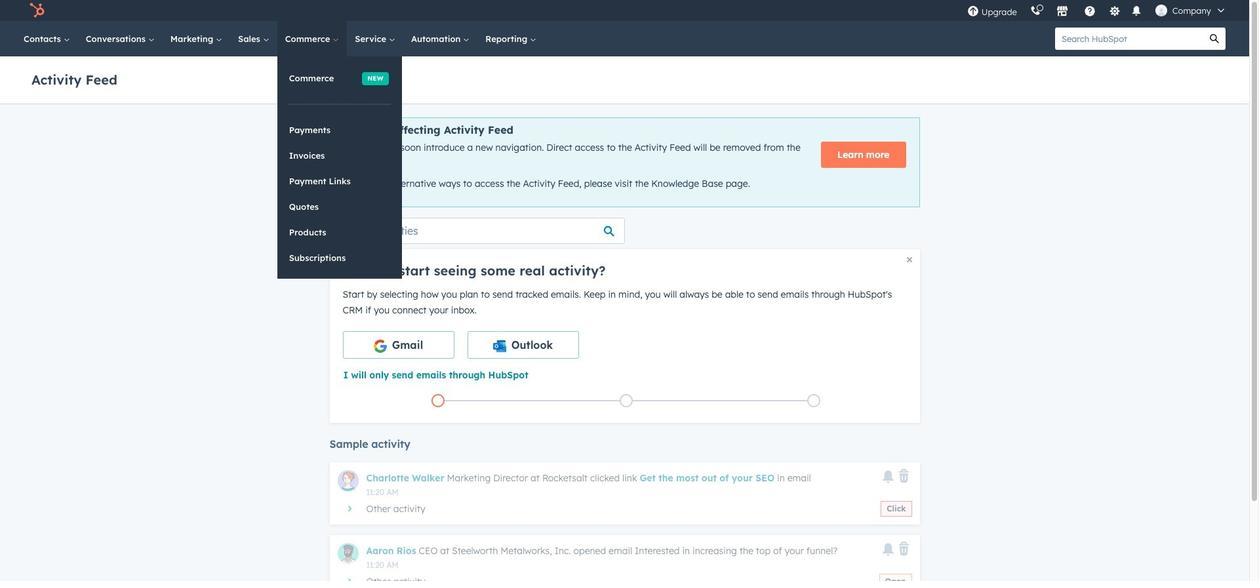 Task type: locate. For each thing, give the bounding box(es) containing it.
None checkbox
[[343, 331, 454, 359]]

None checkbox
[[467, 331, 579, 359]]

close image
[[907, 257, 912, 262]]

Search activities search field
[[330, 218, 625, 244]]

onboarding.steps.sendtrackedemailingmail.title image
[[623, 398, 629, 405]]

jacob simon image
[[1155, 5, 1167, 16]]

onboarding.steps.finalstep.title image
[[811, 398, 817, 405]]

list
[[344, 391, 908, 410]]

menu
[[961, 0, 1234, 21]]

Search HubSpot search field
[[1055, 28, 1203, 50]]



Task type: vqa. For each thing, say whether or not it's contained in the screenshot.
menu
yes



Task type: describe. For each thing, give the bounding box(es) containing it.
commerce menu
[[277, 56, 402, 278]]

marketplaces image
[[1056, 6, 1068, 18]]



